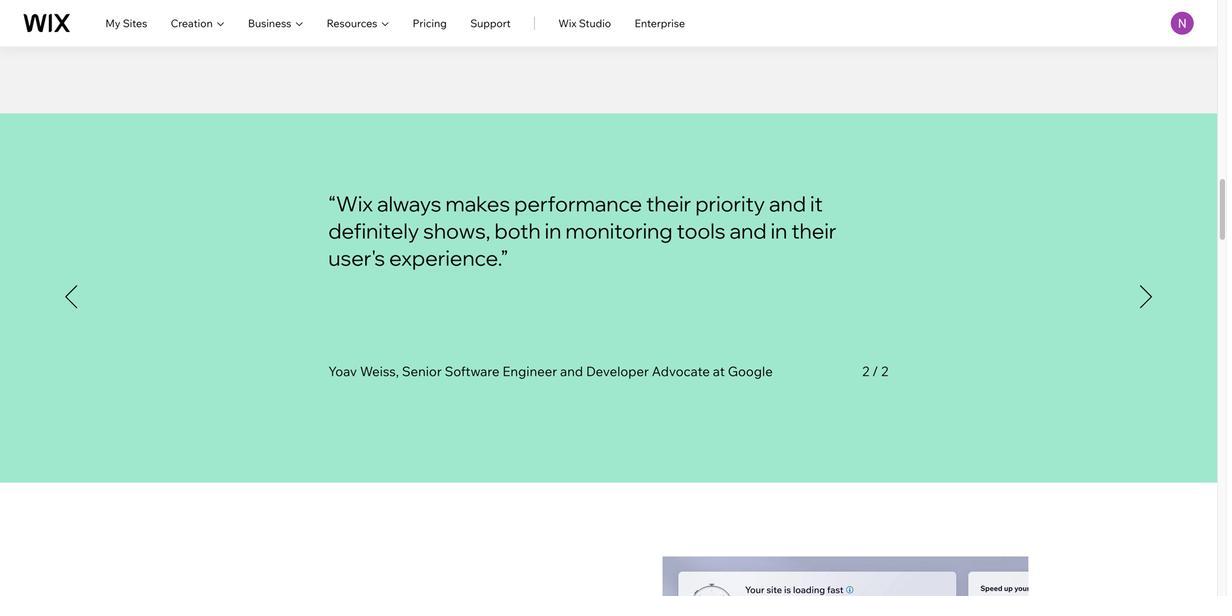 Task type: describe. For each thing, give the bounding box(es) containing it.
support link
[[471, 15, 511, 31]]

studio
[[579, 17, 612, 30]]

enterprise
[[635, 17, 686, 30]]

shows,
[[423, 217, 491, 244]]

always
[[377, 190, 442, 217]]

google
[[728, 363, 773, 380]]

pricing link
[[413, 15, 447, 31]]

wix studio link
[[559, 15, 612, 31]]

my
[[105, 17, 121, 30]]

previous image
[[65, 286, 77, 309]]

profile image image
[[1172, 12, 1195, 35]]

definitely
[[329, 217, 419, 244]]

software
[[445, 363, 500, 380]]

performance
[[515, 190, 643, 217]]

enterprise link
[[635, 15, 686, 31]]

priority
[[696, 190, 766, 217]]

tools
[[677, 217, 726, 244]]

1 2 from the left
[[863, 363, 870, 380]]

"wix
[[329, 190, 373, 217]]

2 / 2
[[863, 363, 889, 380]]

1 vertical spatial and
[[730, 217, 767, 244]]

0 horizontal spatial their
[[647, 190, 692, 217]]

both
[[495, 217, 541, 244]]

slideshow region
[[0, 113, 1218, 483]]

2 2 from the left
[[882, 363, 889, 380]]

creation
[[171, 17, 213, 30]]

0 horizontal spatial and
[[561, 363, 584, 380]]

my sites link
[[105, 15, 147, 31]]

sites
[[123, 17, 147, 30]]

experience."
[[390, 245, 509, 271]]



Task type: locate. For each thing, give the bounding box(es) containing it.
wix studio
[[559, 17, 612, 30]]

weiss,
[[360, 363, 399, 380]]

user's
[[329, 245, 385, 271]]

my sites
[[105, 17, 147, 30]]

business
[[248, 17, 292, 30]]

0 vertical spatial their
[[647, 190, 692, 217]]

next image
[[1141, 286, 1153, 309]]

resources
[[327, 17, 378, 30]]

and left it
[[770, 190, 807, 217]]

0 vertical spatial and
[[770, 190, 807, 217]]

and down priority
[[730, 217, 767, 244]]

yoav weiss, senior software engineer and developer advocate at google
[[329, 363, 773, 380]]

it
[[811, 190, 823, 217]]

monitoring
[[566, 217, 673, 244]]

business button
[[248, 15, 303, 31]]

senior
[[402, 363, 442, 380]]

and
[[770, 190, 807, 217], [730, 217, 767, 244], [561, 363, 584, 380]]

1 horizontal spatial and
[[730, 217, 767, 244]]

2 vertical spatial and
[[561, 363, 584, 380]]

engineer
[[503, 363, 558, 380]]

1 horizontal spatial their
[[792, 217, 837, 244]]

2
[[863, 363, 870, 380], [882, 363, 889, 380]]

2 right /
[[882, 363, 889, 380]]

2 in from the left
[[771, 217, 788, 244]]

their
[[647, 190, 692, 217], [792, 217, 837, 244]]

support
[[471, 17, 511, 30]]

2 left /
[[863, 363, 870, 380]]

1 in from the left
[[545, 217, 562, 244]]

pricing
[[413, 17, 447, 30]]

resources button
[[327, 15, 389, 31]]

1 vertical spatial their
[[792, 217, 837, 244]]

wix site performance dashboard showing key site performance metrics; 'speed over time', 'speed benchmark' and 'homepage score' image
[[663, 557, 1029, 596]]

wix
[[559, 17, 577, 30]]

their down it
[[792, 217, 837, 244]]

/
[[873, 363, 879, 380]]

in
[[545, 217, 562, 244], [771, 217, 788, 244]]

0 horizontal spatial 2
[[863, 363, 870, 380]]

their up tools
[[647, 190, 692, 217]]

at
[[713, 363, 725, 380]]

advocate
[[652, 363, 710, 380]]

"wix always makes performance their priority and it definitely shows, both in monitoring tools and in their user's experience."
[[329, 190, 837, 271]]

1 horizontal spatial 2
[[882, 363, 889, 380]]

and right engineer
[[561, 363, 584, 380]]

0 horizontal spatial in
[[545, 217, 562, 244]]

developer
[[587, 363, 649, 380]]

2 horizontal spatial and
[[770, 190, 807, 217]]

yoav
[[329, 363, 357, 380]]

creation button
[[171, 15, 225, 31]]

makes
[[446, 190, 511, 217]]

1 horizontal spatial in
[[771, 217, 788, 244]]



Task type: vqa. For each thing, say whether or not it's contained in the screenshot.
Wix on the top
yes



